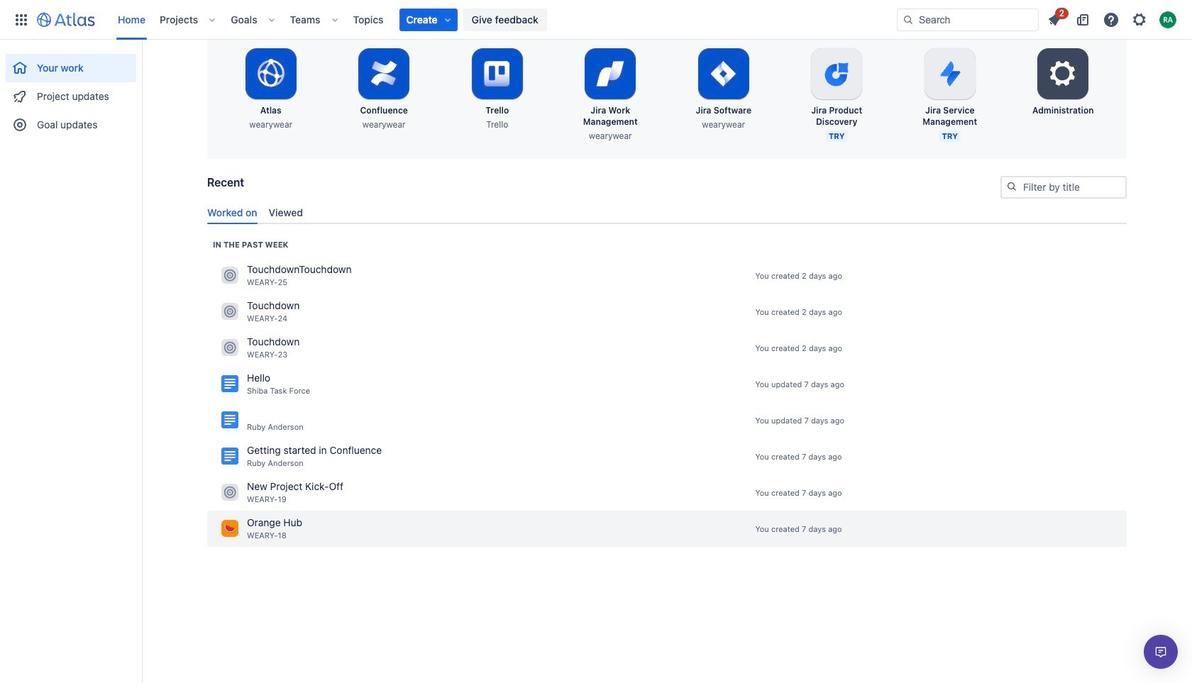 Task type: locate. For each thing, give the bounding box(es) containing it.
2 vertical spatial townsquare image
[[222, 521, 239, 538]]

0 vertical spatial townsquare image
[[222, 340, 239, 357]]

1 townsquare image from the top
[[222, 267, 239, 284]]

confluence image up confluence icon
[[222, 376, 239, 393]]

0 vertical spatial confluence image
[[222, 376, 239, 393]]

banner
[[0, 0, 1193, 40]]

switch to... image
[[13, 11, 30, 28]]

confluence image
[[222, 376, 239, 393], [222, 448, 239, 465]]

townsquare image
[[222, 340, 239, 357], [222, 485, 239, 502], [222, 521, 239, 538]]

1 vertical spatial townsquare image
[[222, 485, 239, 502]]

0 vertical spatial townsquare image
[[222, 267, 239, 284]]

None search field
[[898, 8, 1040, 31]]

2 confluence image from the top
[[222, 448, 239, 465]]

1 vertical spatial confluence image
[[222, 448, 239, 465]]

group
[[6, 40, 136, 143]]

heading
[[213, 239, 289, 251]]

settings image
[[1047, 57, 1081, 91]]

confluence image
[[222, 412, 239, 429]]

1 vertical spatial townsquare image
[[222, 303, 239, 321]]

3 townsquare image from the top
[[222, 521, 239, 538]]

1 confluence image from the top
[[222, 376, 239, 393]]

townsquare image
[[222, 267, 239, 284], [222, 303, 239, 321]]

tab list
[[202, 201, 1133, 224]]

confluence image down confluence icon
[[222, 448, 239, 465]]



Task type: describe. For each thing, give the bounding box(es) containing it.
open intercom messenger image
[[1153, 644, 1170, 661]]

help image
[[1104, 11, 1121, 28]]

search image
[[903, 14, 915, 25]]

1 townsquare image from the top
[[222, 340, 239, 357]]

2 townsquare image from the top
[[222, 303, 239, 321]]

top element
[[9, 0, 898, 39]]

account image
[[1160, 11, 1177, 28]]

notifications image
[[1047, 11, 1064, 28]]

search image
[[1007, 181, 1018, 192]]

Search field
[[898, 8, 1040, 31]]

Filter by title field
[[1003, 178, 1126, 197]]

2 townsquare image from the top
[[222, 485, 239, 502]]

settings image
[[1132, 11, 1149, 28]]



Task type: vqa. For each thing, say whether or not it's contained in the screenshot.
e.g. HR Team, Redesign Project, Team Mango field
no



